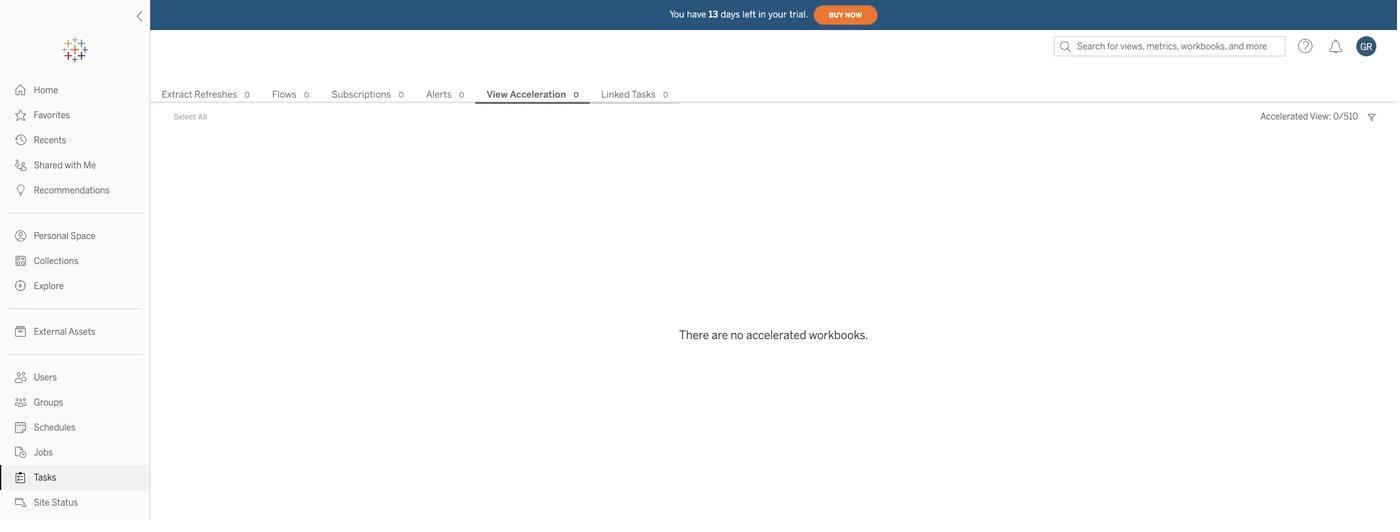 Task type: describe. For each thing, give the bounding box(es) containing it.
linked
[[601, 89, 630, 100]]

there are no accelerated workbooks.
[[679, 328, 868, 342]]

me
[[83, 160, 96, 171]]

no
[[731, 328, 744, 342]]

by text only_f5he34f image for explore
[[15, 281, 26, 292]]

0 for linked tasks
[[663, 91, 668, 100]]

select all
[[173, 113, 207, 121]]

home link
[[0, 78, 150, 103]]

site status
[[34, 498, 78, 508]]

groups link
[[0, 390, 150, 415]]

favorites link
[[0, 103, 150, 128]]

you
[[670, 9, 684, 20]]

buy now
[[829, 11, 862, 19]]

left
[[743, 9, 756, 20]]

flows
[[272, 89, 297, 100]]

status
[[51, 498, 78, 508]]

groups
[[34, 398, 63, 408]]

by text only_f5he34f image for users
[[15, 372, 26, 383]]

by text only_f5he34f image for collections
[[15, 255, 26, 267]]

view:
[[1310, 111, 1331, 122]]

recents link
[[0, 128, 150, 153]]

0 for extract refreshes
[[245, 91, 250, 100]]

workbooks.
[[809, 328, 868, 342]]

acceleration
[[510, 89, 566, 100]]

0 for alerts
[[459, 91, 464, 100]]

by text only_f5he34f image for site status
[[15, 497, 26, 508]]

space
[[70, 231, 95, 242]]

shared
[[34, 160, 63, 171]]

tasks inside tasks link
[[34, 473, 56, 483]]

users link
[[0, 365, 150, 390]]

refreshes
[[194, 89, 237, 100]]

favorites
[[34, 110, 70, 121]]

subscriptions
[[332, 89, 391, 100]]

collections
[[34, 256, 78, 267]]

by text only_f5he34f image for recents
[[15, 135, 26, 146]]

by text only_f5he34f image for tasks
[[15, 472, 26, 483]]

select
[[173, 113, 196, 121]]

buy now button
[[813, 5, 878, 25]]

jobs
[[34, 448, 53, 458]]

view
[[487, 89, 508, 100]]

trial.
[[789, 9, 808, 20]]

site status link
[[0, 490, 150, 515]]

in
[[758, 9, 766, 20]]

schedules
[[34, 423, 75, 433]]

tasks inside 'sub-spaces' tab list
[[632, 89, 656, 100]]

by text only_f5he34f image for external assets
[[15, 326, 26, 338]]

by text only_f5he34f image for shared with me
[[15, 160, 26, 171]]

collections link
[[0, 249, 150, 274]]

extract
[[162, 89, 192, 100]]

by text only_f5he34f image for favorites
[[15, 110, 26, 121]]

there are no accelerated workbooks. main content
[[150, 63, 1397, 520]]

external
[[34, 327, 67, 338]]

assets
[[69, 327, 95, 338]]

explore
[[34, 281, 64, 292]]

have
[[687, 9, 706, 20]]



Task type: locate. For each thing, give the bounding box(es) containing it.
by text only_f5he34f image inside home link
[[15, 85, 26, 96]]

0 right linked tasks
[[663, 91, 668, 100]]

with
[[65, 160, 82, 171]]

by text only_f5he34f image left schedules
[[15, 422, 26, 433]]

external assets
[[34, 327, 95, 338]]

shared with me
[[34, 160, 96, 171]]

6 0 from the left
[[663, 91, 668, 100]]

navigation panel element
[[0, 38, 150, 520]]

now
[[845, 11, 862, 19]]

buy
[[829, 11, 843, 19]]

4 0 from the left
[[459, 91, 464, 100]]

by text only_f5he34f image inside favorites link
[[15, 110, 26, 121]]

your
[[768, 9, 787, 20]]

main navigation. press the up and down arrow keys to access links. element
[[0, 78, 150, 520]]

explore link
[[0, 274, 150, 299]]

by text only_f5he34f image left groups
[[15, 397, 26, 408]]

3 0 from the left
[[399, 91, 404, 100]]

personal
[[34, 231, 69, 242]]

by text only_f5he34f image for jobs
[[15, 447, 26, 458]]

by text only_f5he34f image for recommendations
[[15, 185, 26, 196]]

tasks down "jobs"
[[34, 473, 56, 483]]

alerts
[[426, 89, 452, 100]]

by text only_f5he34f image inside users link
[[15, 372, 26, 383]]

by text only_f5he34f image left recents
[[15, 135, 26, 146]]

by text only_f5he34f image inside site status link
[[15, 497, 26, 508]]

by text only_f5he34f image inside the schedules "link"
[[15, 422, 26, 433]]

by text only_f5he34f image inside recommendations link
[[15, 185, 26, 196]]

recommendations link
[[0, 178, 150, 203]]

navigation containing extract refreshes
[[150, 85, 1397, 104]]

2 0 from the left
[[304, 91, 309, 100]]

0 for view acceleration
[[574, 91, 579, 100]]

5 by text only_f5he34f image from the top
[[15, 447, 26, 458]]

view acceleration
[[487, 89, 566, 100]]

1 0 from the left
[[245, 91, 250, 100]]

by text only_f5he34f image left site
[[15, 497, 26, 508]]

4 by text only_f5he34f image from the top
[[15, 255, 26, 267]]

5 by text only_f5he34f image from the top
[[15, 281, 26, 292]]

tasks link
[[0, 465, 150, 490]]

by text only_f5he34f image left explore
[[15, 281, 26, 292]]

13
[[709, 9, 718, 20]]

users
[[34, 373, 57, 383]]

by text only_f5he34f image inside explore link
[[15, 281, 26, 292]]

home
[[34, 85, 58, 96]]

4 by text only_f5he34f image from the top
[[15, 372, 26, 383]]

accelerated
[[746, 328, 806, 342]]

personal space
[[34, 231, 95, 242]]

0 for subscriptions
[[399, 91, 404, 100]]

recents
[[34, 135, 66, 146]]

days
[[721, 9, 740, 20]]

1 by text only_f5he34f image from the top
[[15, 85, 26, 96]]

2 by text only_f5he34f image from the top
[[15, 160, 26, 171]]

by text only_f5he34f image inside recents link
[[15, 135, 26, 146]]

by text only_f5he34f image inside groups link
[[15, 397, 26, 408]]

site
[[34, 498, 50, 508]]

tasks right linked
[[632, 89, 656, 100]]

0 left alerts
[[399, 91, 404, 100]]

1 by text only_f5he34f image from the top
[[15, 135, 26, 146]]

by text only_f5he34f image left the recommendations
[[15, 185, 26, 196]]

0/510
[[1333, 111, 1358, 122]]

6 by text only_f5he34f image from the top
[[15, 326, 26, 338]]

6 by text only_f5he34f image from the top
[[15, 472, 26, 483]]

9 by text only_f5he34f image from the top
[[15, 497, 26, 508]]

0 vertical spatial tasks
[[632, 89, 656, 100]]

linked tasks
[[601, 89, 656, 100]]

are
[[712, 328, 728, 342]]

schedules link
[[0, 415, 150, 440]]

0 for flows
[[304, 91, 309, 100]]

8 by text only_f5he34f image from the top
[[15, 422, 26, 433]]

by text only_f5he34f image inside shared with me link
[[15, 160, 26, 171]]

by text only_f5he34f image inside collections link
[[15, 255, 26, 267]]

select all button
[[165, 110, 215, 125]]

by text only_f5he34f image left shared
[[15, 160, 26, 171]]

by text only_f5he34f image for schedules
[[15, 422, 26, 433]]

by text only_f5he34f image
[[15, 135, 26, 146], [15, 160, 26, 171], [15, 185, 26, 196], [15, 255, 26, 267], [15, 281, 26, 292], [15, 326, 26, 338], [15, 397, 26, 408], [15, 422, 26, 433], [15, 497, 26, 508]]

by text only_f5he34f image
[[15, 85, 26, 96], [15, 110, 26, 121], [15, 230, 26, 242], [15, 372, 26, 383], [15, 447, 26, 458], [15, 472, 26, 483]]

external assets link
[[0, 319, 150, 344]]

2 by text only_f5he34f image from the top
[[15, 110, 26, 121]]

Search for views, metrics, workbooks, and more text field
[[1054, 36, 1286, 56]]

accelerated view: 0/510
[[1260, 111, 1358, 122]]

by text only_f5he34f image left 'collections'
[[15, 255, 26, 267]]

1 horizontal spatial tasks
[[632, 89, 656, 100]]

navigation
[[150, 85, 1397, 104]]

0 right alerts
[[459, 91, 464, 100]]

0 right flows
[[304, 91, 309, 100]]

7 by text only_f5he34f image from the top
[[15, 397, 26, 408]]

by text only_f5he34f image inside the external assets link
[[15, 326, 26, 338]]

0 right refreshes in the left top of the page
[[245, 91, 250, 100]]

by text only_f5he34f image inside personal space "link"
[[15, 230, 26, 242]]

extract refreshes
[[162, 89, 237, 100]]

by text only_f5he34f image inside jobs link
[[15, 447, 26, 458]]

accelerated
[[1260, 111, 1308, 122]]

jobs link
[[0, 440, 150, 465]]

1 vertical spatial tasks
[[34, 473, 56, 483]]

by text only_f5he34f image inside tasks link
[[15, 472, 26, 483]]

recommendations
[[34, 185, 110, 196]]

0 right acceleration
[[574, 91, 579, 100]]

3 by text only_f5he34f image from the top
[[15, 230, 26, 242]]

0
[[245, 91, 250, 100], [304, 91, 309, 100], [399, 91, 404, 100], [459, 91, 464, 100], [574, 91, 579, 100], [663, 91, 668, 100]]

by text only_f5he34f image for groups
[[15, 397, 26, 408]]

by text only_f5he34f image left external
[[15, 326, 26, 338]]

you have 13 days left in your trial.
[[670, 9, 808, 20]]

tasks
[[632, 89, 656, 100], [34, 473, 56, 483]]

by text only_f5he34f image for personal space
[[15, 230, 26, 242]]

all
[[198, 113, 207, 121]]

0 horizontal spatial tasks
[[34, 473, 56, 483]]

shared with me link
[[0, 153, 150, 178]]

3 by text only_f5he34f image from the top
[[15, 185, 26, 196]]

there
[[679, 328, 709, 342]]

personal space link
[[0, 224, 150, 249]]

5 0 from the left
[[574, 91, 579, 100]]

sub-spaces tab list
[[150, 88, 1397, 104]]

by text only_f5he34f image for home
[[15, 85, 26, 96]]



Task type: vqa. For each thing, say whether or not it's contained in the screenshot.
by text only_f5he34f icon
yes



